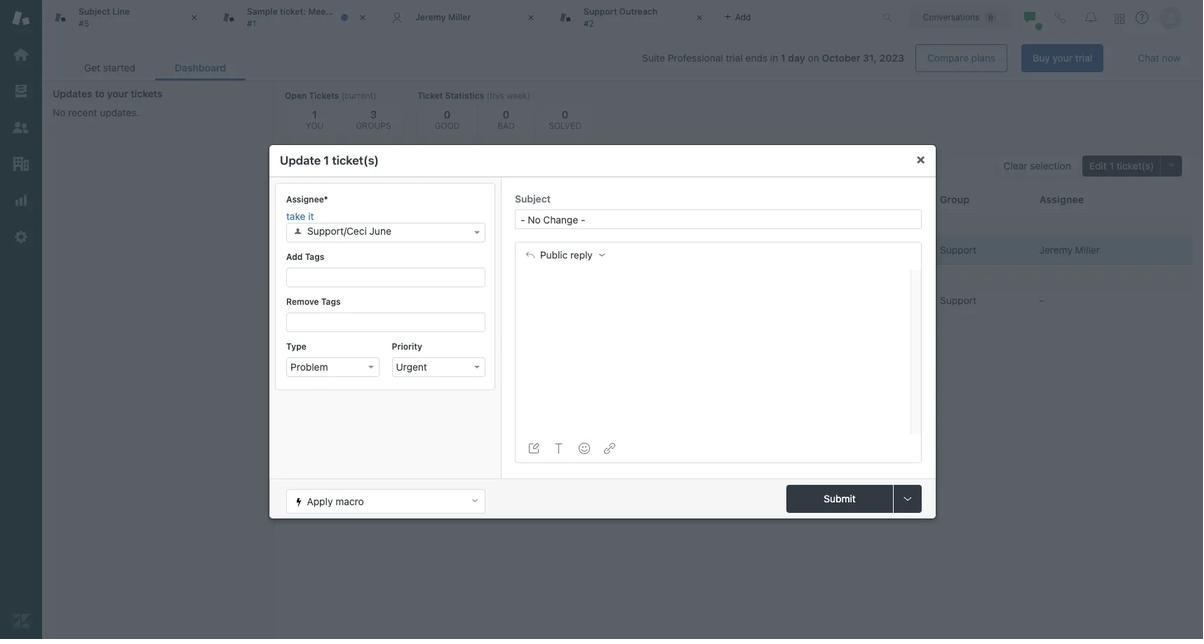 Task type: describe. For each thing, give the bounding box(es) containing it.
2 vertical spatial priority
[[391, 342, 422, 352]]

0 good
[[435, 108, 460, 131]]

suite
[[642, 52, 665, 64]]

dashboard
[[175, 62, 226, 74]]

chat now
[[1138, 52, 1181, 64]]

(this
[[486, 90, 504, 101]]

1 vertical spatial jeremy miller
[[1039, 244, 1100, 256]]

Select All Tickets checkbox
[[295, 195, 304, 204]]

take
[[286, 210, 305, 222]]

conversations button
[[908, 6, 1012, 28]]

compare plans button
[[916, 44, 1008, 72]]

format text image
[[553, 443, 564, 455]]

remove tags
[[286, 297, 340, 307]]

support/ceci june
[[307, 226, 391, 238]]

take it link
[[286, 210, 485, 223]]

get started tab
[[65, 55, 155, 81]]

0 for 0 solved
[[562, 108, 568, 121]]

you
[[306, 121, 324, 131]]

urgent button
[[391, 358, 485, 377]]

public
[[540, 250, 567, 261]]

ticket statistics (this week)
[[417, 90, 530, 101]]

get
[[84, 62, 100, 74]]

add
[[286, 252, 302, 262]]

trial for your
[[1075, 52, 1092, 64]]

section containing suite professional trial ends in
[[257, 44, 1104, 72]]

miller inside tab
[[448, 12, 471, 22]]

buy your trial
[[1033, 52, 1092, 64]]

close image for jeremy miller tab on the left top of page
[[524, 11, 538, 25]]

0 solved
[[549, 108, 582, 131]]

selection
[[1030, 160, 1071, 172]]

line for subject line #5
[[112, 6, 130, 17]]

edit 1 ticket(s) button
[[1082, 156, 1161, 177]]

zendesk products image
[[1115, 14, 1125, 24]]

ticket(s) for edit 1 ticket(s)
[[1117, 160, 1154, 172]]

#2
[[584, 18, 594, 28]]

get started
[[84, 62, 135, 74]]

apply macro button
[[286, 490, 485, 514]]

zendesk image
[[12, 612, 30, 631]]

ticket
[[347, 6, 370, 17]]

subject for subject line #5
[[79, 6, 110, 17]]

3 groups
[[356, 108, 391, 131]]

tickets requiring your attention
[[285, 161, 433, 173]]

sample
[[247, 6, 278, 17]]

tabs tab list
[[42, 0, 868, 35]]

professional
[[668, 52, 723, 64]]

1 right update
[[323, 154, 329, 168]]

1 vertical spatial tickets
[[285, 161, 319, 173]]

support for -
[[940, 295, 977, 307]]

priority : urgent
[[295, 220, 357, 230]]

clear
[[1004, 160, 1027, 172]]

trial for professional
[[726, 52, 743, 64]]

insert emojis image
[[578, 443, 590, 455]]

main element
[[0, 0, 42, 640]]

add tags
[[286, 252, 324, 262]]

get help image
[[1136, 11, 1148, 24]]

tab containing subject line
[[42, 0, 210, 35]]

clear selection button
[[996, 156, 1079, 177]]

ends
[[745, 52, 768, 64]]

0 vertical spatial priority
[[295, 220, 324, 230]]

submit button
[[786, 485, 893, 514]]

assignee* take it
[[286, 194, 328, 222]]

customers image
[[12, 119, 30, 137]]

draft mode image
[[528, 443, 539, 455]]

now
[[1162, 52, 1181, 64]]

requiring
[[322, 161, 364, 173]]

close image
[[187, 11, 201, 25]]

ticket:
[[280, 6, 306, 17]]

groups
[[356, 121, 391, 131]]

#5
[[79, 18, 89, 28]]

0 horizontal spatial urgent
[[329, 220, 357, 230]]

0 bad
[[497, 108, 515, 131]]

remove
[[286, 297, 319, 307]]

updates.
[[100, 107, 139, 119]]

views image
[[12, 82, 30, 100]]

× link
[[916, 151, 925, 167]]

edit
[[1089, 160, 1107, 172]]

buy
[[1033, 52, 1050, 64]]

arrow down image for problem
[[368, 366, 374, 369]]

support for jeremy miller
[[940, 244, 977, 256]]

jeremy miller inside tab
[[415, 12, 471, 22]]

public reply button
[[513, 241, 616, 270]]

grid containing group
[[274, 186, 1203, 640]]

problem button
[[286, 358, 380, 377]]

clear selection
[[1004, 160, 1071, 172]]

tab containing support outreach
[[547, 0, 716, 35]]

tags for add tags
[[305, 252, 324, 262]]

:
[[324, 220, 326, 230]]

in
[[770, 52, 778, 64]]

add link (cmd k) image
[[604, 443, 615, 455]]

updates to your tickets no recent updates.
[[53, 88, 163, 119]]

arrow up image
[[470, 496, 479, 505]]

subject line
[[449, 295, 505, 307]]

it
[[308, 210, 314, 222]]

subject for subject
[[515, 194, 550, 205]]

zendesk support image
[[12, 9, 30, 27]]

1 vertical spatial jeremy
[[1039, 244, 1073, 256]]

suite professional trial ends in 1 day on october 31, 2023
[[642, 52, 904, 64]]

open
[[285, 90, 307, 101]]

1 inside 1 you
[[312, 108, 317, 121]]

tab containing sample ticket: meet the ticket
[[210, 0, 379, 35]]

×
[[916, 151, 925, 167]]

good
[[435, 121, 460, 131]]

chat now button
[[1127, 44, 1192, 72]]

organizations image
[[12, 155, 30, 173]]

buy your trial button
[[1022, 44, 1104, 72]]

miller inside grid
[[1075, 244, 1100, 256]]



Task type: locate. For each thing, give the bounding box(es) containing it.
submit
[[823, 493, 855, 505]]

on
[[808, 52, 819, 64]]

2023
[[879, 52, 904, 64]]

tickets up 1 you in the left top of the page
[[309, 90, 339, 101]]

1 right in
[[781, 52, 786, 64]]

0 vertical spatial jeremy
[[415, 12, 446, 22]]

1 vertical spatial priority
[[295, 270, 324, 281]]

your
[[1053, 52, 1073, 64], [107, 88, 128, 100], [367, 161, 388, 173]]

tickets
[[309, 90, 339, 101], [285, 161, 319, 173]]

your right to
[[107, 88, 128, 100]]

line inside subject line #5
[[112, 6, 130, 17]]

1 horizontal spatial close image
[[524, 11, 538, 25]]

no
[[53, 107, 66, 119]]

2 horizontal spatial close image
[[692, 11, 706, 25]]

grid
[[274, 186, 1203, 640]]

None field
[[287, 269, 484, 284], [287, 314, 484, 329], [287, 269, 484, 284], [287, 314, 484, 329]]

1 vertical spatial support
[[940, 244, 977, 256]]

close image up "professional"
[[692, 11, 706, 25]]

0 vertical spatial support
[[584, 6, 617, 17]]

1 inside section
[[781, 52, 786, 64]]

outreach
[[619, 6, 658, 17]]

0 horizontal spatial line
[[112, 6, 130, 17]]

close image inside jeremy miller tab
[[524, 11, 538, 25]]

updates
[[53, 88, 92, 100]]

0 horizontal spatial trial
[[726, 52, 743, 64]]

1 horizontal spatial line
[[486, 295, 505, 307]]

2 vertical spatial your
[[367, 161, 388, 173]]

0 horizontal spatial jeremy miller
[[415, 12, 471, 22]]

brad
[[590, 244, 611, 256]]

1 trial from the left
[[726, 52, 743, 64]]

ticket(s) down groups
[[332, 154, 379, 168]]

tickets up select all tickets option
[[285, 161, 319, 173]]

attention
[[390, 161, 433, 173]]

2 horizontal spatial your
[[1053, 52, 1073, 64]]

open tickets (current)
[[285, 90, 377, 101]]

2 horizontal spatial 0
[[562, 108, 568, 121]]

statistics
[[445, 90, 484, 101]]

None checkbox
[[295, 246, 304, 255]]

trial
[[726, 52, 743, 64], [1075, 52, 1092, 64]]

1 vertical spatial tags
[[321, 297, 340, 307]]

0 vertical spatial urgent
[[329, 220, 357, 230]]

type
[[286, 342, 306, 352]]

None text field
[[515, 210, 921, 229]]

subject line #5
[[79, 6, 130, 28]]

jeremy miller tab
[[379, 0, 547, 35]]

june
[[369, 226, 391, 238]]

october
[[822, 52, 860, 64]]

your right buy at the right top of page
[[1053, 52, 1073, 64]]

1 inside button
[[1109, 160, 1114, 172]]

tab list
[[65, 55, 246, 81]]

1 close image from the left
[[356, 11, 370, 25]]

arrow down image for urgent
[[474, 366, 479, 369]]

your for updates to your tickets no recent updates.
[[107, 88, 128, 100]]

1 horizontal spatial your
[[367, 161, 388, 173]]

assignee*
[[286, 194, 328, 205]]

trial inside buy your trial button
[[1075, 52, 1092, 64]]

compare
[[927, 52, 969, 64]]

2 vertical spatial subject
[[449, 295, 483, 307]]

3 0 from the left
[[562, 108, 568, 121]]

ticket(s) inside edit 1 ticket(s) button
[[1117, 160, 1154, 172]]

3
[[370, 108, 377, 121]]

support
[[584, 6, 617, 17], [940, 244, 977, 256], [940, 295, 977, 307]]

section
[[257, 44, 1104, 72]]

1 tab from the left
[[42, 0, 210, 35]]

trial left ends
[[726, 52, 743, 64]]

0 vertical spatial tags
[[305, 252, 324, 262]]

close image right the
[[356, 11, 370, 25]]

your inside updates to your tickets no recent updates.
[[107, 88, 128, 100]]

macro
[[335, 496, 364, 508]]

jeremy inside jeremy miller tab
[[415, 12, 446, 22]]

ticket(s) right edit
[[1117, 160, 1154, 172]]

problem
[[290, 361, 328, 373]]

0 vertical spatial subject
[[79, 6, 110, 17]]

1 down the open tickets (current)
[[312, 108, 317, 121]]

0 vertical spatial your
[[1053, 52, 1073, 64]]

support/ceci june button
[[286, 223, 485, 243]]

trial right buy at the right top of page
[[1075, 52, 1092, 64]]

bad
[[497, 121, 515, 131]]

arrow down image down subject line link
[[474, 366, 479, 369]]

1 horizontal spatial ticket(s)
[[1117, 160, 1154, 172]]

arrow down image
[[474, 231, 479, 234], [368, 366, 374, 369], [474, 366, 479, 369]]

1 right edit
[[1109, 160, 1114, 172]]

arrow down image inside urgent button
[[474, 366, 479, 369]]

2 0 from the left
[[503, 108, 510, 121]]

0 down the statistics at the left of the page
[[444, 108, 451, 121]]

your for tickets requiring your attention
[[367, 161, 388, 173]]

solved
[[549, 121, 582, 131]]

conversations
[[923, 12, 980, 22]]

assignee
[[1040, 193, 1084, 205]]

admin image
[[12, 228, 30, 246]]

0 horizontal spatial 0
[[444, 108, 451, 121]]

0 vertical spatial tickets
[[309, 90, 339, 101]]

1 vertical spatial urgent
[[396, 361, 427, 373]]

arrow down image inside problem button
[[368, 366, 374, 369]]

day
[[788, 52, 805, 64]]

None checkbox
[[295, 296, 304, 306]]

2 vertical spatial support
[[940, 295, 977, 307]]

1 horizontal spatial jeremy
[[1039, 244, 1073, 256]]

subject inside subject line link
[[449, 295, 483, 307]]

get started image
[[12, 46, 30, 64]]

(current)
[[341, 90, 377, 101]]

October 31, 2023 text field
[[822, 52, 904, 64]]

compare plans
[[927, 52, 996, 64]]

1 horizontal spatial jeremy miller
[[1039, 244, 1100, 256]]

arrow down image right problem
[[368, 366, 374, 369]]

1 vertical spatial line
[[486, 295, 505, 307]]

tags right remove on the left of the page
[[321, 297, 340, 307]]

0 vertical spatial jeremy miller
[[415, 12, 471, 22]]

0 horizontal spatial close image
[[356, 11, 370, 25]]

apply macro
[[307, 496, 364, 508]]

support/ceci
[[307, 226, 366, 238]]

0 for 0 bad
[[503, 108, 510, 121]]

0 horizontal spatial ticket(s)
[[332, 154, 379, 168]]

tags right add
[[305, 252, 324, 262]]

0 down (this
[[503, 108, 510, 121]]

subject line link
[[449, 295, 505, 307]]

#1
[[247, 18, 256, 28]]

0
[[444, 108, 451, 121], [503, 108, 510, 121], [562, 108, 568, 121]]

3 close image from the left
[[692, 11, 706, 25]]

your right requiring
[[367, 161, 388, 173]]

2 tab from the left
[[210, 0, 379, 35]]

subject inside subject line #5
[[79, 6, 110, 17]]

tickets
[[131, 88, 163, 100]]

close image left #2 at top left
[[524, 11, 538, 25]]

close image for tab containing support outreach
[[692, 11, 706, 25]]

to
[[95, 88, 105, 100]]

0 inside 0 bad
[[503, 108, 510, 121]]

1 horizontal spatial urgent
[[396, 361, 427, 373]]

1 0 from the left
[[444, 108, 451, 121]]

1 horizontal spatial miller
[[1075, 244, 1100, 256]]

2 close image from the left
[[524, 11, 538, 25]]

arrow down image inside "support/ceci june" button
[[474, 231, 479, 234]]

edit 1 ticket(s)
[[1089, 160, 1154, 172]]

arrow down image up subject line
[[474, 231, 479, 234]]

ticket(s)
[[332, 154, 379, 168], [1117, 160, 1154, 172]]

reporting image
[[12, 192, 30, 210]]

apply
[[307, 496, 333, 508]]

tab list containing get started
[[65, 55, 246, 81]]

3 tab from the left
[[547, 0, 716, 35]]

0 horizontal spatial miller
[[448, 12, 471, 22]]

update
[[280, 154, 320, 168]]

week)
[[507, 90, 530, 101]]

urgent
[[329, 220, 357, 230], [396, 361, 427, 373]]

0 horizontal spatial subject
[[79, 6, 110, 17]]

1 vertical spatial subject
[[515, 194, 550, 205]]

1 vertical spatial your
[[107, 88, 128, 100]]

2 horizontal spatial subject
[[515, 194, 550, 205]]

2 trial from the left
[[1075, 52, 1092, 64]]

tab
[[42, 0, 210, 35], [210, 0, 379, 35], [547, 0, 716, 35]]

the
[[331, 6, 345, 17]]

your inside button
[[1053, 52, 1073, 64]]

sample ticket: meet the ticket #1
[[247, 6, 370, 28]]

1 horizontal spatial 0
[[503, 108, 510, 121]]

public reply
[[540, 250, 592, 261]]

displays possible ticket submission types image
[[902, 494, 913, 505]]

recent
[[68, 107, 97, 119]]

0 vertical spatial line
[[112, 6, 130, 17]]

0 inside 0 good
[[444, 108, 451, 121]]

started
[[103, 62, 135, 74]]

support outreach #2
[[584, 6, 658, 28]]

1 you
[[306, 108, 324, 131]]

0 inside 0 solved
[[562, 108, 568, 121]]

tags for remove tags
[[321, 297, 340, 307]]

31,
[[863, 52, 877, 64]]

support inside "support outreach #2"
[[584, 6, 617, 17]]

1 horizontal spatial subject
[[449, 295, 483, 307]]

close image
[[356, 11, 370, 25], [524, 11, 538, 25], [692, 11, 706, 25]]

0 vertical spatial miller
[[448, 12, 471, 22]]

0 right 0 bad
[[562, 108, 568, 121]]

ticket
[[417, 90, 443, 101]]

subject for subject line
[[449, 295, 483, 307]]

0 horizontal spatial jeremy
[[415, 12, 446, 22]]

new
[[339, 295, 357, 306]]

1 horizontal spatial trial
[[1075, 52, 1092, 64]]

0 horizontal spatial your
[[107, 88, 128, 100]]

meet
[[308, 6, 329, 17]]

1
[[781, 52, 786, 64], [312, 108, 317, 121], [323, 154, 329, 168], [1109, 160, 1114, 172]]

plans
[[971, 52, 996, 64]]

-
[[1039, 295, 1044, 307]]

update 1 ticket(s)
[[280, 154, 379, 168]]

line for subject line
[[486, 295, 505, 307]]

ticket(s) for update 1 ticket(s)
[[332, 154, 379, 168]]

urgent inside urgent button
[[396, 361, 427, 373]]

0 for 0 good
[[444, 108, 451, 121]]

reply
[[570, 250, 592, 261]]

1 vertical spatial miller
[[1075, 244, 1100, 256]]



Task type: vqa. For each thing, say whether or not it's contained in the screenshot.
The Conversations
yes



